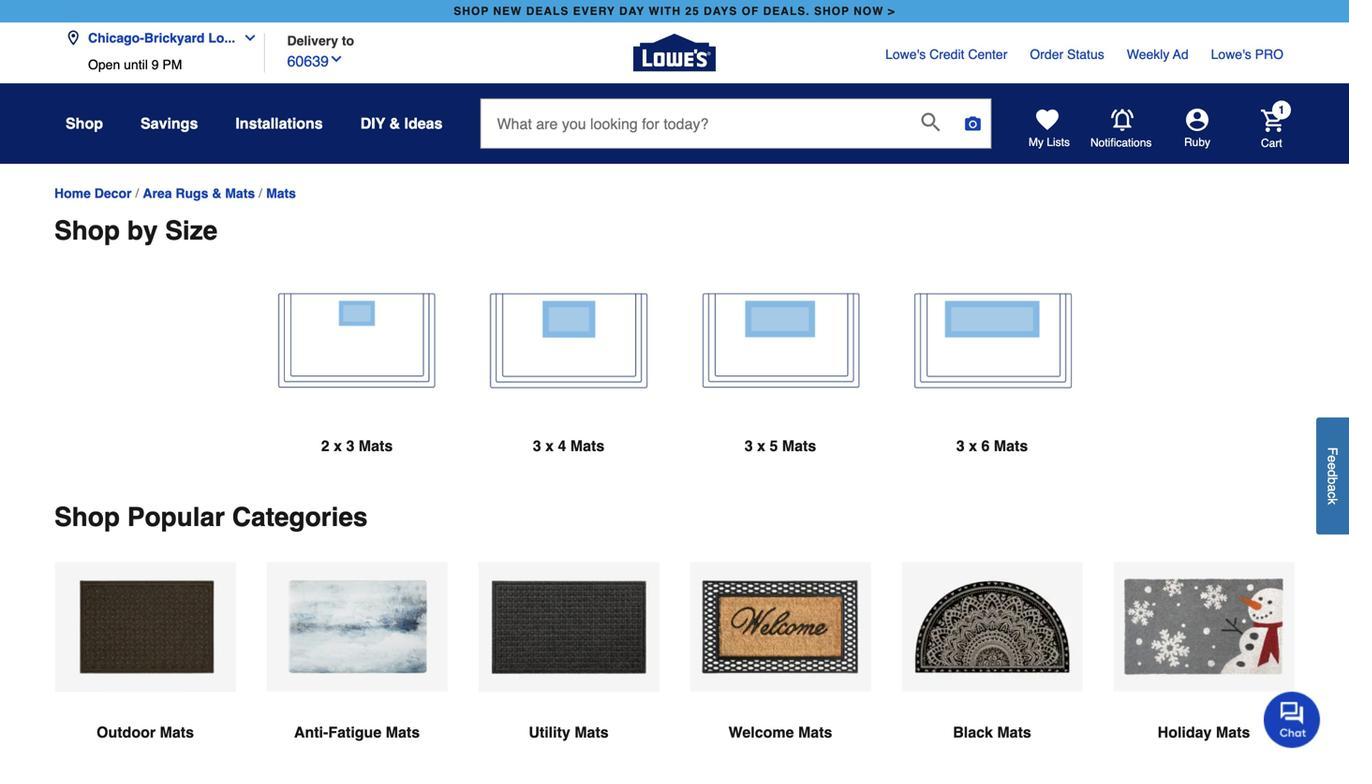 Task type: describe. For each thing, give the bounding box(es) containing it.
an icon of a 2 by 3 mat size. image
[[266, 276, 448, 407]]

x for 4
[[546, 438, 554, 455]]

weekly ad
[[1127, 47, 1189, 62]]

notifications
[[1091, 136, 1152, 149]]

lowe's credit center
[[886, 47, 1008, 62]]

3 x 4 mats
[[533, 438, 605, 455]]

an icon of a 3 by 4 mat size. image
[[478, 276, 660, 407]]

mats down installations button
[[266, 186, 296, 201]]

6
[[982, 438, 990, 455]]

area
[[143, 186, 172, 201]]

installations
[[236, 115, 323, 132]]

home
[[54, 186, 91, 201]]

welcome
[[729, 725, 794, 742]]

area rugs & mats link
[[143, 186, 255, 201]]

shop button
[[66, 107, 103, 141]]

>
[[888, 5, 896, 18]]

1
[[1279, 103, 1285, 117]]

home decor / area rugs & mats / mats
[[54, 186, 296, 201]]

decor
[[94, 186, 132, 201]]

open
[[88, 57, 120, 72]]

2
[[321, 438, 330, 455]]

shop for shop by size
[[54, 216, 120, 246]]

credit
[[930, 47, 965, 62]]

to
[[342, 33, 354, 48]]

60639
[[287, 52, 329, 70]]

savings button
[[141, 107, 198, 141]]

outdoor mats link
[[54, 563, 236, 762]]

days
[[704, 5, 738, 18]]

lists
[[1047, 136, 1070, 149]]

lowe's home improvement cart image
[[1261, 109, 1284, 132]]

shop for shop
[[66, 115, 103, 132]]

mats right the holiday
[[1216, 725, 1251, 742]]

deals.
[[763, 5, 810, 18]]

3 x 6 mats link
[[902, 276, 1083, 503]]

shop new deals every day with 25 days of deals. shop now >
[[454, 5, 896, 18]]

4
[[558, 438, 566, 455]]

center
[[968, 47, 1008, 62]]

f e e d b a c k
[[1326, 448, 1341, 505]]

a
[[1326, 485, 1341, 492]]

size
[[165, 216, 218, 246]]

25
[[685, 5, 700, 18]]

shop by size
[[54, 216, 218, 246]]

mats right black
[[997, 725, 1032, 742]]

lowe's home improvement logo image
[[634, 12, 716, 94]]

1 3 from the left
[[346, 438, 355, 455]]

an icon of a 3 by 5 mat size. image
[[690, 276, 872, 407]]

& inside home decor / area rugs & mats / mats
[[212, 186, 222, 201]]

anti-fatigue mats
[[294, 725, 420, 742]]

lowe's for lowe's pro
[[1211, 47, 1252, 62]]

camera image
[[964, 114, 983, 133]]

an anti-fatigue mat with an abstract blue design. image
[[266, 563, 448, 693]]

mats right 5
[[782, 438, 817, 455]]

anti-fatigue mats link
[[266, 563, 448, 762]]

lowe's for lowe's credit center
[[886, 47, 926, 62]]

utility mats link
[[478, 563, 660, 762]]

1 shop from the left
[[454, 5, 489, 18]]

mats right welcome
[[798, 725, 833, 742]]

mats link
[[266, 186, 296, 201]]

3 x 6 mats
[[957, 438, 1028, 455]]

with
[[649, 5, 681, 18]]

2 x 3 mats
[[321, 438, 393, 455]]

savings
[[141, 115, 198, 132]]

now
[[854, 5, 884, 18]]

categories
[[232, 503, 368, 533]]

shop new deals every day with 25 days of deals. shop now > link
[[450, 0, 900, 22]]

order status link
[[1030, 45, 1105, 64]]

pm
[[162, 57, 182, 72]]

every
[[573, 5, 616, 18]]

a coir mat with a welcome message inside a decorative rubber border. image
[[690, 563, 872, 693]]

by
[[127, 216, 158, 246]]

lowe's home improvement lists image
[[1037, 109, 1059, 131]]

x for 6
[[969, 438, 977, 455]]

3 for 3 x 6 mats
[[957, 438, 965, 455]]

my lists link
[[1029, 109, 1070, 150]]

cart
[[1261, 137, 1283, 150]]

ruby
[[1185, 136, 1211, 149]]

of
[[742, 5, 759, 18]]

anti-
[[294, 725, 328, 742]]

installations button
[[236, 107, 323, 141]]

5
[[770, 438, 778, 455]]

brickyard
[[144, 30, 205, 45]]

f e e d b a c k button
[[1317, 418, 1350, 535]]

a dark brown rubber door mat with a basket-weave pattern. image
[[54, 563, 236, 693]]

black mats
[[953, 725, 1032, 742]]



Task type: vqa. For each thing, say whether or not it's contained in the screenshot.
the 'numbers'
no



Task type: locate. For each thing, give the bounding box(es) containing it.
3 x 5 mats
[[745, 438, 817, 455]]

delivery to
[[287, 33, 354, 48]]

0 horizontal spatial &
[[212, 186, 222, 201]]

chicago-
[[88, 30, 144, 45]]

None search field
[[480, 98, 992, 166]]

3 x 5 mats link
[[690, 276, 872, 503]]

x for 3
[[334, 438, 342, 455]]

f
[[1326, 448, 1341, 456]]

shop left popular
[[54, 503, 120, 533]]

outdoor
[[97, 725, 156, 742]]

shop popular categories
[[54, 503, 368, 533]]

black mats link
[[902, 563, 1083, 762]]

1 / from the left
[[135, 186, 139, 201]]

my lists
[[1029, 136, 1070, 149]]

1 vertical spatial &
[[212, 186, 222, 201]]

shop down home decor link
[[54, 216, 120, 246]]

holiday mats link
[[1113, 563, 1295, 762]]

1 lowe's from the left
[[886, 47, 926, 62]]

chevron down image
[[235, 30, 258, 45], [329, 52, 344, 67]]

a black utility mat. image
[[478, 563, 660, 693]]

ruby button
[[1153, 109, 1243, 150]]

3 x 4 mats link
[[478, 276, 660, 503]]

2 x from the left
[[546, 438, 554, 455]]

0 vertical spatial shop
[[66, 115, 103, 132]]

chevron down image down to
[[329, 52, 344, 67]]

& right diy
[[389, 115, 400, 132]]

2 3 from the left
[[533, 438, 541, 455]]

2 x 3 mats link
[[266, 276, 448, 503]]

b
[[1326, 478, 1341, 485]]

mats right outdoor
[[160, 725, 194, 742]]

chevron down image inside chicago-brickyard lo... button
[[235, 30, 258, 45]]

x
[[334, 438, 342, 455], [546, 438, 554, 455], [757, 438, 766, 455], [969, 438, 977, 455]]

ad
[[1173, 47, 1189, 62]]

1 horizontal spatial lowe's
[[1211, 47, 1252, 62]]

weekly
[[1127, 47, 1170, 62]]

1 x from the left
[[334, 438, 342, 455]]

chicago-brickyard lo...
[[88, 30, 235, 45]]

mats right "2" at the left of the page
[[359, 438, 393, 455]]

3 left 5
[[745, 438, 753, 455]]

home decor link
[[54, 186, 132, 201]]

day
[[620, 5, 645, 18]]

mats right fatigue
[[386, 725, 420, 742]]

0 horizontal spatial /
[[135, 186, 139, 201]]

c
[[1326, 492, 1341, 499]]

mats right 4
[[571, 438, 605, 455]]

holiday mats
[[1158, 725, 1251, 742]]

welcome mats
[[729, 725, 833, 742]]

/
[[135, 186, 139, 201], [259, 186, 262, 201]]

0 horizontal spatial shop
[[454, 5, 489, 18]]

1 horizontal spatial chevron down image
[[329, 52, 344, 67]]

a half circle black mat with beige mandala design. image
[[902, 563, 1083, 693]]

outdoor mats
[[97, 725, 194, 742]]

popular
[[127, 503, 225, 533]]

e up d
[[1326, 456, 1341, 463]]

mats left mats link
[[225, 186, 255, 201]]

2 e from the top
[[1326, 463, 1341, 470]]

location image
[[66, 30, 81, 45]]

fatigue
[[328, 725, 382, 742]]

3 x from the left
[[757, 438, 766, 455]]

deals
[[526, 5, 569, 18]]

shop left now
[[814, 5, 850, 18]]

2 lowe's from the left
[[1211, 47, 1252, 62]]

diy
[[361, 115, 385, 132]]

shop left "new"
[[454, 5, 489, 18]]

1 horizontal spatial /
[[259, 186, 262, 201]]

search image
[[922, 113, 940, 131]]

3 right "2" at the left of the page
[[346, 438, 355, 455]]

lowe's
[[886, 47, 926, 62], [1211, 47, 1252, 62]]

&
[[389, 115, 400, 132], [212, 186, 222, 201]]

3 for 3 x 5 mats
[[745, 438, 753, 455]]

3 for 3 x 4 mats
[[533, 438, 541, 455]]

x left 5
[[757, 438, 766, 455]]

& inside diy & ideas button
[[389, 115, 400, 132]]

/ left area
[[135, 186, 139, 201]]

lowe's pro link
[[1211, 45, 1284, 64]]

3
[[346, 438, 355, 455], [533, 438, 541, 455], [745, 438, 753, 455], [957, 438, 965, 455]]

status
[[1067, 47, 1105, 62]]

welcome mats link
[[690, 563, 872, 762]]

x right "2" at the left of the page
[[334, 438, 342, 455]]

e
[[1326, 456, 1341, 463], [1326, 463, 1341, 470]]

x left 6
[[969, 438, 977, 455]]

lowe's left the credit
[[886, 47, 926, 62]]

2 / from the left
[[259, 186, 262, 201]]

Search Query text field
[[481, 99, 907, 148]]

open until 9 pm
[[88, 57, 182, 72]]

3 left 4
[[533, 438, 541, 455]]

shop
[[454, 5, 489, 18], [814, 5, 850, 18]]

1 vertical spatial shop
[[54, 216, 120, 246]]

2 shop from the left
[[814, 5, 850, 18]]

chevron down image left delivery
[[235, 30, 258, 45]]

new
[[493, 5, 522, 18]]

lowe's credit center link
[[886, 45, 1008, 64]]

1 horizontal spatial shop
[[814, 5, 850, 18]]

holiday
[[1158, 725, 1212, 742]]

chicago-brickyard lo... button
[[66, 19, 265, 57]]

3 left 6
[[957, 438, 965, 455]]

chat invite button image
[[1264, 692, 1321, 749]]

3 3 from the left
[[745, 438, 753, 455]]

an icon of a 3 by 6 mat size. image
[[902, 276, 1083, 407]]

my
[[1029, 136, 1044, 149]]

1 e from the top
[[1326, 456, 1341, 463]]

diy & ideas button
[[361, 107, 443, 141]]

until
[[124, 57, 148, 72]]

/ left mats link
[[259, 186, 262, 201]]

mats
[[225, 186, 255, 201], [266, 186, 296, 201], [359, 438, 393, 455], [571, 438, 605, 455], [782, 438, 817, 455], [994, 438, 1028, 455], [160, 725, 194, 742], [386, 725, 420, 742], [575, 725, 609, 742], [798, 725, 833, 742], [997, 725, 1032, 742], [1216, 725, 1251, 742]]

utility
[[529, 725, 571, 742]]

0 vertical spatial chevron down image
[[235, 30, 258, 45]]

mats right utility
[[575, 725, 609, 742]]

1 horizontal spatial &
[[389, 115, 400, 132]]

k
[[1326, 499, 1341, 505]]

weekly ad link
[[1127, 45, 1189, 64]]

order
[[1030, 47, 1064, 62]]

1 vertical spatial chevron down image
[[329, 52, 344, 67]]

e up b
[[1326, 463, 1341, 470]]

0 horizontal spatial lowe's
[[886, 47, 926, 62]]

utility mats
[[529, 725, 609, 742]]

delivery
[[287, 33, 338, 48]]

lo...
[[208, 30, 235, 45]]

& right rugs
[[212, 186, 222, 201]]

shop
[[66, 115, 103, 132], [54, 216, 120, 246], [54, 503, 120, 533]]

shop down open
[[66, 115, 103, 132]]

diy & ideas
[[361, 115, 443, 132]]

x for 5
[[757, 438, 766, 455]]

d
[[1326, 470, 1341, 478]]

4 3 from the left
[[957, 438, 965, 455]]

mats right 6
[[994, 438, 1028, 455]]

0 horizontal spatial chevron down image
[[235, 30, 258, 45]]

black
[[953, 725, 993, 742]]

2 vertical spatial shop
[[54, 503, 120, 533]]

x left 4
[[546, 438, 554, 455]]

lowe's home improvement notification center image
[[1112, 109, 1134, 131]]

shop for shop popular categories
[[54, 503, 120, 533]]

4 x from the left
[[969, 438, 977, 455]]

lowe's left pro
[[1211, 47, 1252, 62]]

9
[[152, 57, 159, 72]]

pro
[[1256, 47, 1284, 62]]

chevron down image inside 60639 button
[[329, 52, 344, 67]]

0 vertical spatial &
[[389, 115, 400, 132]]

rugs
[[176, 186, 208, 201]]

60639 button
[[287, 48, 344, 73]]

a holiday mat with snowflakes and snowman design. image
[[1113, 563, 1295, 693]]



